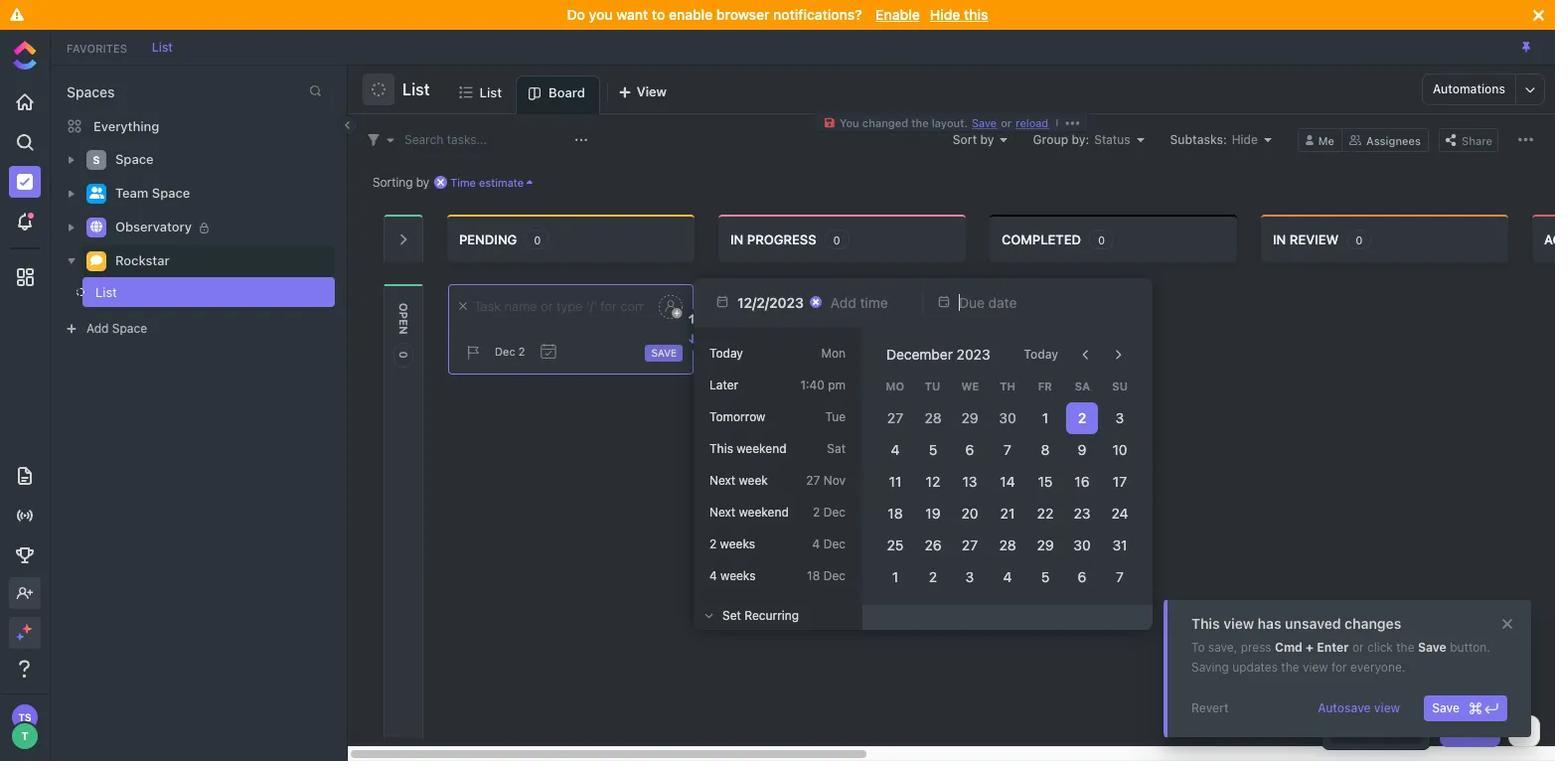 Task type: describe. For each thing, give the bounding box(es) containing it.
in progress
[[730, 231, 817, 247]]

+
[[1306, 640, 1314, 655]]

in for in progress
[[730, 231, 744, 247]]

estimate
[[479, 175, 524, 188]]

1:40
[[800, 378, 825, 393]]

space for add space
[[112, 321, 147, 336]]

0 horizontal spatial today
[[710, 346, 743, 361]]

2 inside dropdown button
[[518, 345, 525, 358]]

0 vertical spatial save
[[651, 347, 677, 359]]

2023
[[957, 346, 990, 363]]

18 for 18 dec
[[807, 568, 820, 583]]

25
[[887, 537, 904, 553]]

weeks for 2 weeks
[[720, 537, 755, 552]]

hide
[[930, 6, 960, 23]]

0 for pending
[[534, 233, 541, 246]]

0 vertical spatial 6
[[966, 441, 974, 458]]

this for view
[[1191, 615, 1220, 632]]

autosave
[[1318, 701, 1371, 715]]

dec inside dropdown button
[[495, 345, 515, 358]]

enable
[[876, 6, 920, 23]]

this view has unsaved changes to save, press cmd + enter or click the save button. saving updates the view for everyone.
[[1191, 615, 1490, 675]]

spaces
[[67, 83, 115, 100]]

Task na﻿me or type '/' for commands field
[[459, 298, 649, 316]]

recurring
[[745, 608, 799, 623]]

0 vertical spatial 30
[[999, 409, 1016, 426]]

share button
[[1439, 128, 1499, 152]]

1 vertical spatial list link
[[480, 76, 510, 113]]

set recurring
[[722, 608, 799, 623]]

1 vertical spatial view
[[1303, 660, 1328, 675]]

enter
[[1317, 640, 1349, 655]]

14
[[1000, 473, 1015, 490]]

observatory
[[115, 219, 192, 235]]

p
[[397, 312, 410, 319]]

this weekend
[[710, 441, 787, 456]]

everything link
[[51, 110, 347, 142]]

1 vertical spatial 28
[[999, 537, 1016, 553]]

completed
[[1002, 231, 1081, 247]]

sorting
[[373, 174, 413, 189]]

tu
[[925, 379, 940, 392]]

rockstar
[[115, 253, 170, 269]]

next week
[[710, 473, 768, 488]]

0 horizontal spatial 3
[[966, 568, 974, 585]]

0 horizontal spatial 5
[[928, 441, 937, 458]]

24
[[1112, 505, 1128, 522]]

week
[[739, 473, 768, 488]]

0 for in review
[[1356, 233, 1363, 246]]

next for next week
[[710, 473, 736, 488]]

autosave view
[[1318, 701, 1400, 715]]

save button
[[1424, 696, 1507, 721]]

0 horizontal spatial 29
[[962, 409, 979, 426]]

this for weekend
[[710, 441, 733, 456]]

enable
[[669, 6, 713, 23]]

december 2023
[[886, 346, 990, 363]]

today inside button
[[1024, 347, 1058, 362]]

Add time text field
[[831, 294, 890, 311]]

fr
[[1038, 379, 1052, 392]]

next weekend
[[710, 505, 789, 520]]

8
[[1041, 441, 1049, 458]]

4 up 18 dec
[[812, 537, 820, 552]]

22
[[1037, 505, 1053, 522]]

search
[[404, 132, 443, 147]]

2 up "9" in the right bottom of the page
[[1078, 409, 1087, 426]]

press
[[1241, 640, 1272, 655]]

0 for completed
[[1098, 233, 1105, 246]]

dec for 2 weeks
[[823, 537, 846, 552]]

observatory link
[[115, 212, 322, 243]]

want
[[616, 6, 648, 23]]

n
[[397, 326, 410, 335]]

next for next weekend
[[710, 505, 736, 520]]

automations button
[[1423, 75, 1515, 104]]

2 down 27 nov
[[813, 505, 820, 520]]

spaces link
[[51, 83, 115, 100]]

tomorrow
[[710, 409, 765, 424]]

Due date text field
[[959, 294, 1124, 311]]

tasks...
[[447, 132, 487, 147]]

pm
[[828, 378, 846, 393]]

search tasks...
[[404, 132, 487, 147]]

revert button
[[1184, 696, 1237, 721]]

weekend for this weekend
[[737, 441, 787, 456]]

sorting by
[[373, 174, 429, 189]]

weekend for next weekend
[[739, 505, 789, 520]]

share
[[1462, 134, 1493, 147]]

0 for o p e n
[[397, 351, 410, 359]]

me button
[[1298, 128, 1343, 152]]

time
[[450, 175, 476, 188]]

board
[[549, 85, 585, 100]]

2 dec
[[813, 505, 846, 520]]

updates
[[1232, 660, 1278, 675]]

team space link
[[115, 178, 322, 210]]

later
[[710, 378, 738, 393]]

Start date text field
[[737, 294, 805, 311]]

1 vertical spatial 1
[[892, 568, 898, 585]]

me
[[1318, 134, 1335, 147]]

27 nov
[[806, 473, 846, 488]]

26
[[924, 537, 941, 553]]

reload
[[1016, 116, 1048, 129]]

1:40 pm
[[800, 378, 846, 393]]

17
[[1113, 473, 1127, 490]]

user group image
[[89, 187, 104, 199]]

for
[[1331, 660, 1347, 675]]

16
[[1075, 473, 1090, 490]]

10
[[1113, 441, 1128, 458]]

0 vertical spatial space
[[115, 151, 154, 167]]

0 vertical spatial the
[[911, 116, 929, 129]]



Task type: locate. For each thing, give the bounding box(es) containing it.
list up search tasks... text field
[[480, 84, 502, 100]]

28 down 21
[[999, 537, 1016, 553]]

0 vertical spatial weekend
[[737, 441, 787, 456]]

0 vertical spatial next
[[710, 473, 736, 488]]

1 horizontal spatial or
[[1352, 640, 1364, 655]]

29
[[962, 409, 979, 426], [1037, 537, 1054, 553]]

button.
[[1450, 640, 1490, 655]]

1 in from the left
[[730, 231, 744, 247]]

1 vertical spatial 18
[[807, 568, 820, 583]]

browser
[[716, 6, 770, 23]]

space for team space
[[152, 185, 190, 201]]

everything
[[93, 118, 159, 134]]

mo
[[886, 379, 904, 392]]

list link up search tasks... text field
[[480, 76, 510, 113]]

0 horizontal spatial 28
[[924, 409, 941, 426]]

6 down 23
[[1078, 568, 1087, 585]]

2 vertical spatial list link
[[77, 277, 302, 307]]

list link right favorites
[[142, 39, 183, 54]]

27
[[887, 409, 903, 426], [806, 473, 820, 488], [962, 537, 978, 553]]

save inside this view has unsaved changes to save, press cmd + enter or click the save button. saving updates the view for everyone.
[[1418, 640, 1447, 655]]

you
[[589, 6, 613, 23]]

list inside button
[[402, 80, 430, 98]]

6
[[966, 441, 974, 458], [1078, 568, 1087, 585]]

0 vertical spatial or
[[1001, 116, 1012, 129]]

4 dec
[[812, 537, 846, 552]]

18 up 25
[[888, 505, 903, 522]]

0 vertical spatial 18
[[888, 505, 903, 522]]

2 vertical spatial view
[[1374, 701, 1400, 715]]

next
[[710, 473, 736, 488], [710, 505, 736, 520]]

27 down the 20
[[962, 537, 978, 553]]

progress
[[747, 231, 817, 247]]

7 down 31
[[1116, 568, 1124, 585]]

1 horizontal spatial the
[[1281, 660, 1299, 675]]

27 left nov
[[806, 473, 820, 488]]

1 up 8
[[1042, 409, 1048, 426]]

1 vertical spatial weeks
[[721, 568, 756, 583]]

task
[[1466, 723, 1493, 738]]

the down cmd
[[1281, 660, 1299, 675]]

9
[[1078, 441, 1087, 458]]

13
[[963, 473, 978, 490]]

1 horizontal spatial 18
[[888, 505, 903, 522]]

1 horizontal spatial 3
[[1116, 409, 1124, 426]]

2 vertical spatial the
[[1281, 660, 1299, 675]]

the right click
[[1396, 640, 1415, 655]]

2 in from the left
[[1273, 231, 1286, 247]]

comment image
[[90, 255, 102, 267]]

view
[[1223, 615, 1254, 632], [1303, 660, 1328, 675], [1374, 701, 1400, 715]]

6 up 13
[[966, 441, 974, 458]]

assignees
[[1366, 134, 1421, 147]]

29 down 22
[[1037, 537, 1054, 553]]

1 horizontal spatial 28
[[999, 537, 1016, 553]]

dec for next weekend
[[823, 505, 846, 520]]

1 vertical spatial 30
[[1074, 537, 1091, 553]]

saving
[[1191, 660, 1229, 675]]

view for autosave
[[1374, 701, 1400, 715]]

automations
[[1433, 81, 1505, 96]]

the left layout.
[[911, 116, 929, 129]]

0 horizontal spatial 30
[[999, 409, 1016, 426]]

1 vertical spatial save
[[1418, 640, 1447, 655]]

2 horizontal spatial view
[[1374, 701, 1400, 715]]

layout.
[[932, 116, 968, 129]]

or left reload
[[1001, 116, 1012, 129]]

1 horizontal spatial this
[[1191, 615, 1220, 632]]

this
[[964, 6, 988, 23]]

today button
[[1012, 339, 1070, 371]]

dec down the task na﻿me or type '/' for commands field
[[495, 345, 515, 358]]

view down +
[[1303, 660, 1328, 675]]

1 vertical spatial next
[[710, 505, 736, 520]]

29 down we at the right
[[962, 409, 979, 426]]

click
[[1367, 640, 1393, 655]]

0 horizontal spatial 18
[[807, 568, 820, 583]]

5 up 12
[[928, 441, 937, 458]]

18 down 4 dec
[[807, 568, 820, 583]]

2 down 26
[[929, 568, 937, 585]]

set
[[722, 608, 741, 623]]

4 up 11
[[891, 441, 900, 458]]

2 vertical spatial 27
[[962, 537, 978, 553]]

2 next from the top
[[710, 505, 736, 520]]

list link
[[142, 39, 183, 54], [480, 76, 510, 113], [77, 277, 302, 307]]

1 vertical spatial or
[[1352, 640, 1364, 655]]

cmd
[[1275, 640, 1303, 655]]

pending
[[459, 231, 517, 247]]

18 dec
[[807, 568, 846, 583]]

this up to
[[1191, 615, 1220, 632]]

1 horizontal spatial in
[[1273, 231, 1286, 247]]

1 horizontal spatial 27
[[887, 409, 903, 426]]

add
[[86, 321, 109, 336]]

0 vertical spatial 27
[[887, 409, 903, 426]]

december
[[886, 346, 953, 363]]

view up the save, on the bottom right of page
[[1223, 615, 1254, 632]]

0 right review at the top right of page
[[1356, 233, 1363, 246]]

0 vertical spatial list link
[[142, 39, 183, 54]]

list up search
[[402, 80, 430, 98]]

0 right completed
[[1098, 233, 1105, 246]]

weekend down the week
[[739, 505, 789, 520]]

in left review at the top right of page
[[1273, 231, 1286, 247]]

1 horizontal spatial view
[[1303, 660, 1328, 675]]

o p e n
[[397, 303, 410, 335]]

1 next from the top
[[710, 473, 736, 488]]

space up team at the top left of page
[[115, 151, 154, 167]]

mon
[[821, 346, 846, 361]]

0 for in progress
[[833, 233, 840, 246]]

view for this
[[1223, 615, 1254, 632]]

0 vertical spatial 28
[[924, 409, 941, 426]]

0 vertical spatial weeks
[[720, 537, 755, 552]]

30 down 23
[[1074, 537, 1091, 553]]

globe image
[[90, 221, 102, 233]]

2 down the task na﻿me or type '/' for commands field
[[518, 345, 525, 358]]

2
[[518, 345, 525, 358], [1078, 409, 1087, 426], [813, 505, 820, 520], [710, 537, 717, 552], [929, 568, 937, 585]]

weekend up the week
[[737, 441, 787, 456]]

weeks down 2 weeks
[[721, 568, 756, 583]]

or left click
[[1352, 640, 1364, 655]]

31
[[1113, 537, 1128, 553]]

3 up the 10
[[1116, 409, 1124, 426]]

has
[[1258, 615, 1281, 632]]

view inside button
[[1374, 701, 1400, 715]]

2 up the 4 weeks
[[710, 537, 717, 552]]

view down everyone.
[[1374, 701, 1400, 715]]

to
[[652, 6, 665, 23]]

19
[[925, 505, 940, 522]]

18 for 18
[[888, 505, 903, 522]]

this inside this view has unsaved changes to save, press cmd + enter or click the save button. saving updates the view for everyone.
[[1191, 615, 1220, 632]]

4
[[891, 441, 900, 458], [812, 537, 820, 552], [710, 568, 717, 583], [1003, 568, 1012, 585]]

0 down n
[[397, 351, 410, 359]]

board link
[[549, 77, 593, 113]]

0 horizontal spatial this
[[710, 441, 733, 456]]

dec 2
[[495, 345, 525, 358]]

21
[[1000, 505, 1015, 522]]

o
[[397, 303, 410, 312]]

next up 2 weeks
[[710, 505, 736, 520]]

changes
[[1345, 615, 1401, 632]]

this down tomorrow
[[710, 441, 733, 456]]

27 down mo at the right of the page
[[887, 409, 903, 426]]

dec down 2 dec
[[823, 537, 846, 552]]

0 horizontal spatial in
[[730, 231, 744, 247]]

0 horizontal spatial or
[[1001, 116, 1012, 129]]

2 horizontal spatial 27
[[962, 537, 978, 553]]

today up the "later" at the left
[[710, 346, 743, 361]]

to
[[1191, 640, 1205, 655]]

0 horizontal spatial 27
[[806, 473, 820, 488]]

today up fr
[[1024, 347, 1058, 362]]

0
[[534, 233, 541, 246], [833, 233, 840, 246], [1098, 233, 1105, 246], [1356, 233, 1363, 246], [397, 351, 410, 359]]

in for in review
[[1273, 231, 1286, 247]]

revert
[[1191, 701, 1229, 715]]

or inside this view has unsaved changes to save, press cmd + enter or click the save button. saving updates the view for everyone.
[[1352, 640, 1364, 655]]

1 vertical spatial 29
[[1037, 537, 1054, 553]]

do
[[567, 6, 585, 23]]

everyone.
[[1350, 660, 1405, 675]]

1
[[1042, 409, 1048, 426], [892, 568, 898, 585]]

space up 'observatory' at the left top of the page
[[152, 185, 190, 201]]

1 vertical spatial space
[[152, 185, 190, 201]]

team space
[[115, 185, 190, 201]]

list right favorites
[[152, 39, 173, 54]]

dec down nov
[[823, 505, 846, 520]]

space right "add"
[[112, 321, 147, 336]]

weeks
[[720, 537, 755, 552], [721, 568, 756, 583]]

autosave view button
[[1310, 696, 1408, 721]]

0 horizontal spatial the
[[911, 116, 929, 129]]

favorites
[[67, 41, 127, 54]]

save
[[651, 347, 677, 359], [1418, 640, 1447, 655], [1432, 701, 1460, 715]]

we
[[961, 379, 979, 392]]

add space
[[86, 321, 147, 336]]

su
[[1112, 379, 1128, 392]]

list link down the rockstar at left
[[77, 277, 302, 307]]

1 horizontal spatial 29
[[1037, 537, 1054, 553]]

dec for 4 weeks
[[823, 568, 846, 583]]

0 right pending
[[534, 233, 541, 246]]

nov
[[824, 473, 846, 488]]

0 vertical spatial 5
[[928, 441, 937, 458]]

0 right progress
[[833, 233, 840, 246]]

save inside button
[[1432, 701, 1460, 715]]

save,
[[1208, 640, 1237, 655]]

3 down the 20
[[966, 568, 974, 585]]

unsaved
[[1285, 615, 1341, 632]]

list down comment image
[[95, 284, 117, 300]]

1 vertical spatial 6
[[1078, 568, 1087, 585]]

1 horizontal spatial 7
[[1116, 568, 1124, 585]]

you
[[840, 116, 859, 129]]

Search tasks... text field
[[404, 126, 569, 154]]

e
[[397, 319, 410, 326]]

1 horizontal spatial 6
[[1078, 568, 1087, 585]]

today
[[710, 346, 743, 361], [1024, 347, 1058, 362]]

0 horizontal spatial 6
[[966, 441, 974, 458]]

0 horizontal spatial view
[[1223, 615, 1254, 632]]

1 vertical spatial weekend
[[739, 505, 789, 520]]

next left the week
[[710, 473, 736, 488]]

0 vertical spatial 3
[[1116, 409, 1124, 426]]

23
[[1074, 505, 1091, 522]]

assignees button
[[1343, 128, 1429, 152]]

28 down tu
[[924, 409, 941, 426]]

30 down the th
[[999, 409, 1016, 426]]

the
[[911, 116, 929, 129], [1396, 640, 1415, 655], [1281, 660, 1299, 675]]

1 down 25
[[892, 568, 898, 585]]

1 vertical spatial this
[[1191, 615, 1220, 632]]

0 vertical spatial 29
[[962, 409, 979, 426]]

or reload
[[1001, 116, 1048, 129]]

0 vertical spatial 7
[[1004, 441, 1012, 458]]

1 vertical spatial 3
[[966, 568, 974, 585]]

do you want to enable browser notifications? enable hide this
[[567, 6, 988, 23]]

0 horizontal spatial 7
[[1004, 441, 1012, 458]]

1 vertical spatial 7
[[1116, 568, 1124, 585]]

dec down 4 dec
[[823, 568, 846, 583]]

4 weeks
[[710, 568, 756, 583]]

weeks up the 4 weeks
[[720, 537, 755, 552]]

you changed the layout.
[[840, 116, 968, 129]]

2 horizontal spatial the
[[1396, 640, 1415, 655]]

30
[[999, 409, 1016, 426], [1074, 537, 1091, 553]]

1 vertical spatial the
[[1396, 640, 1415, 655]]

dec 2 button
[[495, 345, 525, 360]]

weeks for 4 weeks
[[721, 568, 756, 583]]

0 horizontal spatial 1
[[892, 568, 898, 585]]

1 horizontal spatial 1
[[1042, 409, 1048, 426]]

20
[[962, 505, 979, 522]]

1 horizontal spatial 30
[[1074, 537, 1091, 553]]

7 up the 14
[[1004, 441, 1012, 458]]

1 horizontal spatial today
[[1024, 347, 1058, 362]]

0 vertical spatial 1
[[1042, 409, 1048, 426]]

th
[[1000, 379, 1015, 392]]

1 vertical spatial 27
[[806, 473, 820, 488]]

4 down 21
[[1003, 568, 1012, 585]]

in review
[[1273, 231, 1339, 247]]

4 down 2 weeks
[[710, 568, 717, 583]]

2 vertical spatial space
[[112, 321, 147, 336]]

1 vertical spatial 5
[[1041, 568, 1049, 585]]

5 down 22
[[1041, 568, 1049, 585]]

0 vertical spatial view
[[1223, 615, 1254, 632]]

time estimate
[[450, 175, 524, 188]]

2 vertical spatial save
[[1432, 701, 1460, 715]]

in left progress
[[730, 231, 744, 247]]

1 horizontal spatial 5
[[1041, 568, 1049, 585]]

7
[[1004, 441, 1012, 458], [1116, 568, 1124, 585]]

0 vertical spatial this
[[710, 441, 733, 456]]

28
[[924, 409, 941, 426], [999, 537, 1016, 553]]



Task type: vqa. For each thing, say whether or not it's contained in the screenshot.


